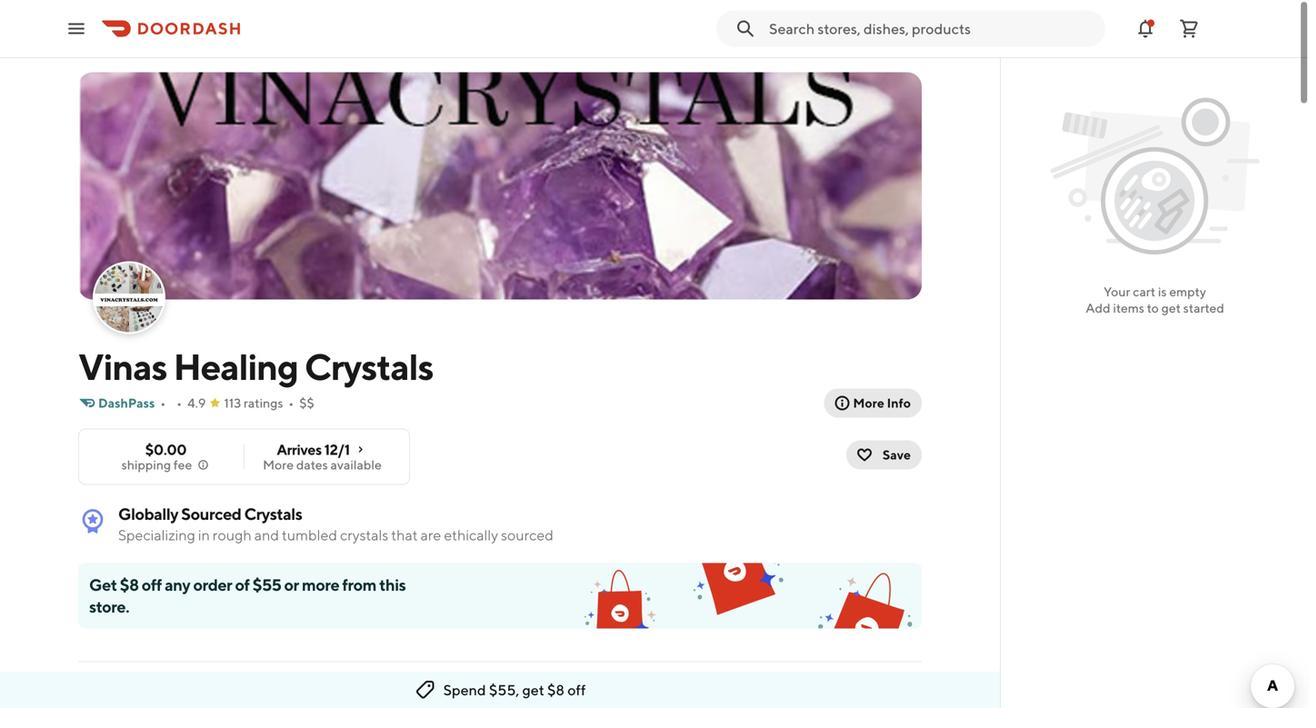 Task type: vqa. For each thing, say whether or not it's contained in the screenshot.
Fees:
no



Task type: describe. For each thing, give the bounding box(es) containing it.
from
[[342, 575, 376, 595]]

started
[[1183, 300, 1224, 315]]

save button
[[846, 440, 922, 470]]

more dates available
[[263, 457, 382, 472]]

crystals
[[340, 526, 388, 544]]

sourced
[[181, 504, 241, 524]]

globally sourced crystals specializing in rough and tumbled crystals that are ethically sourced
[[118, 504, 554, 544]]

and
[[254, 526, 279, 544]]

your
[[1104, 284, 1130, 299]]

store.
[[89, 597, 129, 616]]

of
[[235, 575, 250, 595]]

order
[[193, 575, 232, 595]]

fee
[[174, 457, 192, 472]]

4.9
[[187, 395, 206, 410]]

arrives 12/1
[[277, 441, 350, 458]]

Store search: begin typing to search for stores available on DoorDash text field
[[769, 19, 1095, 39]]

0 items, open order cart image
[[1178, 18, 1200, 40]]

more info
[[853, 395, 911, 410]]

crystals for sourced
[[244, 504, 302, 524]]

more for more dates available
[[263, 457, 294, 472]]

3 • from the left
[[289, 395, 294, 410]]

$55,
[[489, 681, 519, 699]]

crystals for healing
[[304, 345, 433, 388]]

empty
[[1169, 284, 1206, 299]]

info
[[887, 395, 911, 410]]

spend
[[443, 681, 486, 699]]

more
[[302, 575, 339, 595]]

open menu image
[[65, 18, 87, 40]]

tumbled
[[282, 526, 337, 544]]

$8 inside get $8 off any order of $55 or more from this store.
[[120, 575, 139, 595]]

specializing
[[118, 526, 195, 544]]

off inside get $8 off any order of $55 or more from this store.
[[142, 575, 162, 595]]

this
[[379, 575, 406, 595]]

cart
[[1133, 284, 1156, 299]]

1 horizontal spatial off
[[567, 681, 586, 699]]

get
[[89, 575, 117, 595]]

get inside your cart is empty add items to get started
[[1161, 300, 1181, 315]]

your cart is empty add items to get started
[[1086, 284, 1224, 315]]

shipping
[[122, 457, 171, 472]]

dashpass
[[98, 395, 155, 410]]

or
[[284, 575, 299, 595]]

items
[[1113, 300, 1144, 315]]



Task type: locate. For each thing, give the bounding box(es) containing it.
more inside button
[[853, 395, 884, 410]]

shipping fee
[[122, 457, 192, 472]]

1 horizontal spatial crystals
[[304, 345, 433, 388]]

crystals up $$
[[304, 345, 433, 388]]

save
[[883, 447, 911, 462]]

more dates available image
[[353, 442, 368, 457]]

1 horizontal spatial $8
[[547, 681, 565, 699]]

1 vertical spatial $8
[[547, 681, 565, 699]]

off left the "any"
[[142, 575, 162, 595]]

0 horizontal spatial get
[[522, 681, 544, 699]]

crystals up and
[[244, 504, 302, 524]]

globally
[[118, 504, 178, 524]]

crystals
[[304, 345, 433, 388], [244, 504, 302, 524]]

1 • from the left
[[160, 395, 166, 410]]

•
[[160, 395, 166, 410], [177, 395, 182, 410], [289, 395, 294, 410]]

that
[[391, 526, 418, 544]]

1 vertical spatial off
[[567, 681, 586, 699]]

1 vertical spatial more
[[263, 457, 294, 472]]

dates
[[296, 457, 328, 472]]

0 horizontal spatial •
[[160, 395, 166, 410]]

0 vertical spatial more
[[853, 395, 884, 410]]

ethically
[[444, 526, 498, 544]]

1 horizontal spatial more
[[853, 395, 884, 410]]

off right the '$55,'
[[567, 681, 586, 699]]

any
[[165, 575, 190, 595]]

get
[[1161, 300, 1181, 315], [522, 681, 544, 699]]

1 vertical spatial get
[[522, 681, 544, 699]]

2 horizontal spatial •
[[289, 395, 294, 410]]

vinas healing crystals
[[78, 345, 433, 388]]

$$
[[299, 395, 314, 410]]

sourced
[[501, 526, 554, 544]]

0 horizontal spatial crystals
[[244, 504, 302, 524]]

more left dates
[[263, 457, 294, 472]]

$55
[[253, 575, 281, 595]]

0 vertical spatial get
[[1161, 300, 1181, 315]]

113
[[224, 395, 241, 410]]

more left info
[[853, 395, 884, 410]]

get right to
[[1161, 300, 1181, 315]]

$0.00
[[145, 441, 187, 458]]

1 horizontal spatial •
[[177, 395, 182, 410]]

1 horizontal spatial get
[[1161, 300, 1181, 315]]

ratings
[[244, 395, 283, 410]]

0 horizontal spatial more
[[263, 457, 294, 472]]

is
[[1158, 284, 1167, 299]]

notification bell image
[[1135, 18, 1156, 40]]

available
[[330, 457, 382, 472]]

get $8 off any order of $55 or more from this store.
[[89, 575, 406, 616]]

rough
[[213, 526, 252, 544]]

0 horizontal spatial $8
[[120, 575, 139, 595]]

0 vertical spatial off
[[142, 575, 162, 595]]

12/1
[[324, 441, 350, 458]]

more for more info
[[853, 395, 884, 410]]

more
[[853, 395, 884, 410], [263, 457, 294, 472]]

vinas healing crystals image
[[78, 72, 922, 300], [95, 263, 164, 332]]

$8 right get
[[120, 575, 139, 595]]

vinas
[[78, 345, 167, 388]]

healing
[[173, 345, 298, 388]]

2 • from the left
[[177, 395, 182, 410]]

113 ratings •
[[224, 395, 294, 410]]

get right the '$55,'
[[522, 681, 544, 699]]

off
[[142, 575, 162, 595], [567, 681, 586, 699]]

spend $55, get $8 off
[[443, 681, 586, 699]]

1 vertical spatial crystals
[[244, 504, 302, 524]]

more info button
[[824, 389, 922, 418]]

add
[[1086, 300, 1111, 315]]

arrives
[[277, 441, 322, 458]]

in
[[198, 526, 210, 544]]

0 horizontal spatial off
[[142, 575, 162, 595]]

crystals inside globally sourced crystals specializing in rough and tumbled crystals that are ethically sourced
[[244, 504, 302, 524]]

to
[[1147, 300, 1159, 315]]

0 vertical spatial $8
[[120, 575, 139, 595]]

$8 right the '$55,'
[[547, 681, 565, 699]]

are
[[421, 526, 441, 544]]

$8
[[120, 575, 139, 595], [547, 681, 565, 699]]

dashpass •
[[98, 395, 166, 410]]

0 vertical spatial crystals
[[304, 345, 433, 388]]



